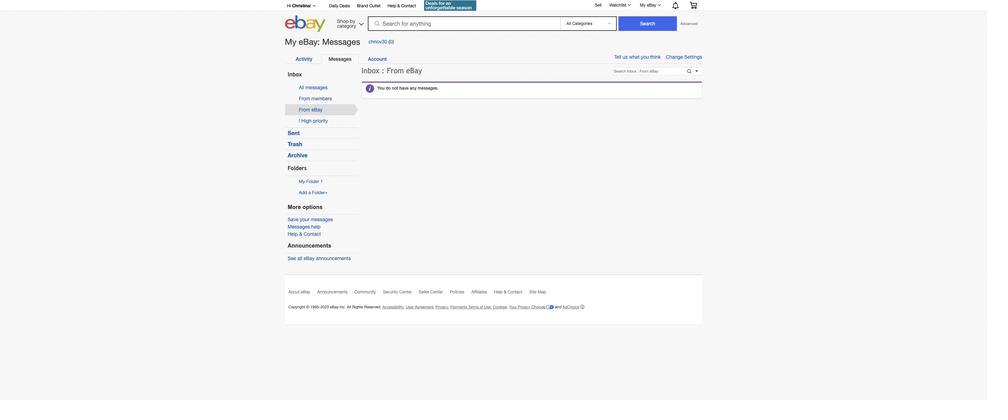 Task type: locate. For each thing, give the bounding box(es) containing it.
from
[[387, 66, 404, 75], [299, 96, 310, 102], [299, 107, 310, 113]]

site map link
[[529, 290, 553, 298]]

& for brand outlet's 'help & contact' link
[[397, 3, 400, 8]]

save your messages link
[[288, 217, 333, 223]]

help & contact link up your
[[494, 290, 529, 298]]

1 vertical spatial contact
[[304, 232, 321, 237]]

my up add
[[299, 179, 305, 184]]

sent link
[[288, 130, 300, 136]]

& right outlet
[[397, 3, 400, 8]]

0 horizontal spatial my
[[285, 37, 296, 47]]

advanced link
[[677, 17, 701, 31]]

policies link
[[450, 290, 471, 298]]

& up cookies
[[504, 290, 506, 295]]

+
[[325, 190, 328, 195]]

, left user
[[404, 305, 405, 309]]

messages
[[305, 85, 328, 90], [311, 217, 333, 223]]

1 horizontal spatial inbox
[[361, 66, 380, 75]]

and adchoice
[[554, 305, 579, 309]]

2 privacy from the left
[[518, 305, 530, 309]]

all right "inc."
[[347, 305, 351, 309]]

security center link
[[383, 290, 419, 298]]

messages up 'help'
[[311, 217, 333, 223]]

0 vertical spatial help & contact link
[[388, 2, 416, 10]]

0 horizontal spatial contact
[[304, 232, 321, 237]]

shop by category
[[337, 18, 356, 29]]

contact for brand outlet's 'help & contact' link
[[401, 3, 416, 8]]

save your messages messages help help & contact
[[288, 217, 333, 237]]

help right outlet
[[388, 3, 396, 8]]

1 vertical spatial help & contact link
[[288, 232, 321, 237]]

all up the "from members"
[[299, 85, 304, 90]]

your
[[300, 217, 309, 223]]

chriov30 ( 0 )
[[368, 39, 394, 45]]

2 horizontal spatial help
[[494, 290, 503, 295]]

0 vertical spatial contact
[[401, 3, 416, 8]]

center
[[399, 290, 412, 295], [430, 290, 443, 295]]

1 vertical spatial help
[[288, 232, 298, 237]]

1 horizontal spatial help & contact
[[494, 290, 522, 295]]

your shopping cart image
[[689, 2, 697, 9]]

deals
[[339, 3, 350, 8]]

1 horizontal spatial help
[[388, 3, 396, 8]]

2 vertical spatial messages
[[288, 224, 310, 230]]

watchlist
[[609, 3, 626, 8]]

2 vertical spatial &
[[504, 290, 506, 295]]

change settings link
[[666, 54, 702, 60]]

4 , from the left
[[491, 305, 492, 309]]

category
[[337, 23, 356, 29]]

high
[[301, 118, 312, 124]]

1 horizontal spatial my
[[299, 179, 305, 184]]

0 horizontal spatial all
[[299, 85, 304, 90]]

0 horizontal spatial center
[[399, 290, 412, 295]]

reserved.
[[364, 305, 381, 309]]

1 vertical spatial !
[[299, 118, 300, 124]]

save
[[288, 217, 299, 223]]

your privacy choices link
[[509, 305, 554, 309]]

from members
[[299, 96, 332, 102]]

1 horizontal spatial help & contact link
[[388, 2, 416, 10]]

user agreement link
[[406, 305, 433, 309]]

more
[[288, 204, 301, 210]]

my left ebay:
[[285, 37, 296, 47]]

advanced
[[680, 22, 698, 26]]

contact for the rightmost 'help & contact' link
[[508, 290, 522, 295]]

2 vertical spatial help
[[494, 290, 503, 295]]

center right seller
[[430, 290, 443, 295]]

activity link
[[288, 54, 320, 64]]

2 horizontal spatial my
[[640, 3, 646, 8]]

& down messages help link at bottom
[[299, 232, 302, 237]]

0 horizontal spatial help & contact link
[[288, 232, 321, 237]]

daily
[[329, 3, 338, 8]]

0 vertical spatial help & contact
[[388, 3, 416, 8]]

inc.
[[340, 305, 346, 309]]

0 horizontal spatial help & contact
[[388, 3, 416, 8]]

ebay:
[[299, 37, 320, 47]]

search image
[[375, 21, 379, 26]]

help
[[388, 3, 396, 8], [288, 232, 298, 237], [494, 290, 503, 295]]

from up "from ebay" link
[[299, 96, 310, 102]]

from right :
[[387, 66, 404, 75]]

ebay right watchlist link
[[647, 3, 656, 8]]

archive link
[[288, 152, 308, 159]]

1 vertical spatial messages
[[311, 217, 333, 223]]

0 horizontal spatial !
[[299, 118, 300, 124]]

messages down my ebay: messages at the top of the page
[[329, 56, 352, 62]]

1 vertical spatial my
[[285, 37, 296, 47]]

help & contact link for brand outlet
[[388, 2, 416, 10]]

& inside the save your messages messages help help & contact
[[299, 232, 302, 237]]

, left cookies
[[491, 305, 492, 309]]

1 vertical spatial &
[[299, 232, 302, 237]]

1 center from the left
[[399, 290, 412, 295]]

cookies link
[[493, 305, 507, 309]]

1 vertical spatial help & contact
[[494, 290, 522, 295]]

! high priority link
[[299, 118, 328, 124]]

contact inside account navigation
[[401, 3, 416, 8]]

ebay down from members link
[[311, 107, 322, 113]]

0 vertical spatial help
[[388, 3, 396, 8]]

help & contact up your
[[494, 290, 522, 295]]

help for the rightmost 'help & contact' link
[[494, 290, 503, 295]]

inbox left :
[[361, 66, 380, 75]]

! left high at the top
[[299, 118, 300, 124]]

tab list containing activity
[[288, 54, 695, 64]]

inbox : from ebay
[[361, 66, 422, 75]]

1 horizontal spatial all
[[347, 305, 351, 309]]

my ebay
[[640, 3, 656, 8]]

1 vertical spatial all
[[347, 305, 351, 309]]

inbox
[[361, 66, 380, 75], [288, 71, 302, 78]]

my for my ebay: messages
[[285, 37, 296, 47]]

outlet
[[369, 3, 381, 8]]

help & contact inside account navigation
[[388, 3, 416, 8]]

brand outlet link
[[357, 2, 381, 10]]

1 vertical spatial messages
[[329, 56, 352, 62]]

tell us what you think
[[614, 54, 661, 60]]

0 vertical spatial my
[[640, 3, 646, 8]]

contact down 'help'
[[304, 232, 321, 237]]

0 horizontal spatial inbox
[[288, 71, 302, 78]]

from up high at the top
[[299, 107, 310, 113]]

0 horizontal spatial privacy
[[436, 305, 448, 309]]

2 center from the left
[[430, 290, 443, 295]]

center right the security
[[399, 290, 412, 295]]

0 vertical spatial messages
[[305, 85, 328, 90]]

privacy right your
[[518, 305, 530, 309]]

folder left 1
[[306, 179, 319, 184]]

about
[[288, 290, 300, 295]]

2 vertical spatial my
[[299, 179, 305, 184]]

None submit
[[618, 16, 677, 31]]

privacy down the seller center link
[[436, 305, 448, 309]]

help & contact right outlet
[[388, 3, 416, 8]]

what
[[629, 54, 640, 60]]

my
[[640, 3, 646, 8], [285, 37, 296, 47], [299, 179, 305, 184]]

Search for anything text field
[[369, 17, 559, 30]]

sent
[[288, 130, 300, 136]]

messages help link
[[288, 224, 321, 230]]

1 vertical spatial from
[[299, 96, 310, 102]]

settings
[[684, 54, 702, 60]]

0 vertical spatial !
[[310, 3, 311, 8]]

folder right the a
[[312, 190, 325, 195]]

1 horizontal spatial center
[[430, 290, 443, 295]]

my for my folder 1
[[299, 179, 305, 184]]

contact right outlet
[[401, 3, 416, 8]]

messages inside the save your messages messages help help & contact
[[311, 217, 333, 223]]

help inside account navigation
[[388, 3, 396, 8]]

messages down category
[[322, 37, 360, 47]]

help down messages help link at bottom
[[288, 232, 298, 237]]

all
[[299, 85, 304, 90], [347, 305, 351, 309]]

1 privacy from the left
[[436, 305, 448, 309]]

activity
[[296, 56, 312, 62]]

members
[[311, 96, 332, 102]]

tab list
[[288, 54, 695, 64]]

, left privacy link
[[433, 305, 435, 309]]

1 horizontal spatial contact
[[401, 3, 416, 8]]

help & contact link for messages help
[[288, 232, 321, 237]]

&
[[397, 3, 400, 8], [299, 232, 302, 237], [504, 290, 506, 295]]

, left payments
[[448, 305, 449, 309]]

ebay left "inc."
[[330, 305, 339, 309]]

inbox for inbox : from ebay
[[361, 66, 380, 75]]

folder
[[306, 179, 319, 184], [312, 190, 325, 195]]

& inside account navigation
[[397, 3, 400, 8]]

announcements
[[288, 243, 331, 249], [317, 290, 348, 295]]

ebay right about
[[301, 290, 310, 295]]

policies
[[450, 290, 464, 295]]

1 horizontal spatial &
[[397, 3, 400, 8]]

0 horizontal spatial help
[[288, 232, 298, 237]]

0 vertical spatial &
[[397, 3, 400, 8]]

, left your
[[507, 305, 508, 309]]

any
[[410, 85, 417, 91]]

my folder 1
[[299, 179, 323, 184]]

!
[[310, 3, 311, 8], [299, 118, 300, 124]]

messages down save
[[288, 224, 310, 230]]

center for security center
[[399, 290, 412, 295]]

get an extra 20% off image
[[424, 0, 476, 11]]

announcements up all
[[288, 243, 331, 249]]

5 , from the left
[[507, 305, 508, 309]]

help & contact link right outlet
[[388, 2, 416, 10]]

you
[[641, 54, 649, 60]]

my for my ebay
[[640, 3, 646, 8]]

! right hi
[[310, 3, 311, 8]]

announcements up 2023
[[317, 290, 348, 295]]

help & contact link down messages help link at bottom
[[288, 232, 321, 237]]

1 horizontal spatial privacy
[[518, 305, 530, 309]]

rights
[[352, 305, 363, 309]]

& for the rightmost 'help & contact' link
[[504, 290, 506, 295]]

©
[[306, 305, 309, 309]]

,
[[404, 305, 405, 309], [433, 305, 435, 309], [448, 305, 449, 309], [491, 305, 492, 309], [507, 305, 508, 309]]

1 horizontal spatial !
[[310, 3, 311, 8]]

2 vertical spatial from
[[299, 107, 310, 113]]

inbox down activity link
[[288, 71, 302, 78]]

help up cookies
[[494, 290, 503, 295]]

add
[[299, 190, 307, 195]]

2 horizontal spatial &
[[504, 290, 506, 295]]

messages inside the save your messages messages help help & contact
[[288, 224, 310, 230]]

contact up your
[[508, 290, 522, 295]]

chriov30 link
[[368, 39, 387, 45]]

from ebay
[[299, 107, 322, 113]]

2 vertical spatial help & contact link
[[494, 290, 529, 298]]

2 horizontal spatial contact
[[508, 290, 522, 295]]

affiliates link
[[471, 290, 494, 298]]

2 vertical spatial contact
[[508, 290, 522, 295]]

my ebay link
[[636, 1, 664, 9]]

announcements
[[316, 256, 351, 261]]

my right watchlist link
[[640, 3, 646, 8]]

messages up the "from members"
[[305, 85, 328, 90]]

0 horizontal spatial &
[[299, 232, 302, 237]]

from members link
[[299, 96, 332, 102]]

my inside account navigation
[[640, 3, 646, 8]]



Task type: describe. For each thing, give the bounding box(es) containing it.
center for seller center
[[430, 290, 443, 295]]

2023
[[320, 305, 329, 309]]

Search Inbox : From eBay text field
[[613, 67, 685, 75]]

account navigation
[[283, 0, 702, 12]]

privacy link
[[436, 305, 448, 309]]

a
[[308, 190, 311, 195]]

all
[[297, 256, 302, 261]]

seller
[[419, 290, 429, 295]]

copyright © 1995-2023 ebay inc. all rights reserved. accessibility , user agreement , privacy , payments terms of use , cookies , your privacy choices
[[288, 305, 545, 309]]

0 link
[[390, 39, 392, 45]]

priority
[[313, 118, 328, 124]]

accessibility
[[382, 305, 404, 309]]

1 vertical spatial folder
[[312, 190, 325, 195]]

all messages link
[[299, 85, 328, 90]]

site map
[[529, 290, 546, 295]]

account
[[368, 56, 387, 62]]

inbox for inbox
[[288, 71, 302, 78]]

0 vertical spatial folder
[[306, 179, 319, 184]]

add a folder +
[[299, 190, 328, 195]]

not
[[392, 85, 398, 91]]

messages link
[[321, 54, 359, 64]]

agreement
[[415, 305, 433, 309]]

watchlist link
[[605, 1, 634, 9]]

help
[[311, 224, 321, 230]]

0
[[390, 39, 392, 45]]

all messages
[[299, 85, 328, 90]]

0 vertical spatial all
[[299, 85, 304, 90]]

seller center link
[[419, 290, 450, 298]]

about ebay link
[[288, 290, 317, 298]]

about ebay
[[288, 290, 310, 295]]

you
[[377, 85, 385, 91]]

choices
[[531, 305, 545, 309]]

use
[[484, 305, 491, 309]]

user
[[406, 305, 414, 309]]

messages inside tab list
[[329, 56, 352, 62]]

terms
[[468, 305, 479, 309]]

ebay up any
[[406, 66, 422, 75]]

1 vertical spatial announcements
[[317, 290, 348, 295]]

tell us what you think link
[[614, 54, 666, 60]]

submit search request image
[[686, 69, 694, 75]]

account link
[[361, 54, 394, 64]]

3 , from the left
[[448, 305, 449, 309]]

! high priority
[[299, 118, 328, 124]]

contact inside the save your messages messages help help & contact
[[304, 232, 321, 237]]

cookies
[[493, 305, 507, 309]]

see all ebay announcements link
[[288, 256, 351, 261]]

site
[[529, 290, 537, 295]]

ebay inside account navigation
[[647, 3, 656, 8]]

copyright
[[288, 305, 305, 309]]

more options
[[288, 204, 323, 210]]

security
[[383, 290, 398, 295]]

(
[[389, 39, 390, 45]]

! inside hi christina !
[[310, 3, 311, 8]]

hi
[[287, 3, 291, 8]]

2 , from the left
[[433, 305, 435, 309]]

community
[[354, 290, 376, 295]]

seller center
[[419, 290, 443, 295]]

folders
[[288, 165, 307, 172]]

my folder 1 link
[[299, 179, 323, 184]]

shop by category banner
[[283, 0, 702, 34]]

trash link
[[288, 141, 302, 148]]

0 vertical spatial from
[[387, 66, 404, 75]]

adchoice link
[[563, 305, 585, 310]]

community link
[[354, 290, 383, 298]]

accessibility link
[[382, 305, 404, 309]]

2 horizontal spatial help & contact link
[[494, 290, 529, 298]]

shop
[[337, 18, 349, 24]]

think
[[650, 54, 661, 60]]

help inside the save your messages messages help help & contact
[[288, 232, 298, 237]]

0 vertical spatial announcements
[[288, 243, 331, 249]]

archive
[[288, 152, 308, 159]]

help & contact for brand outlet's 'help & contact' link
[[388, 3, 416, 8]]

see all ebay announcements
[[288, 256, 351, 261]]

announcements link
[[317, 290, 354, 298]]

daily deals link
[[329, 2, 350, 10]]

ebay right all
[[304, 256, 315, 261]]

from for from members
[[299, 96, 310, 102]]

help for brand outlet's 'help & contact' link
[[388, 3, 396, 8]]

trash
[[288, 141, 302, 148]]

from for from ebay
[[299, 107, 310, 113]]

1
[[320, 179, 323, 184]]

sell link
[[592, 3, 605, 8]]

your
[[509, 305, 517, 309]]

us
[[623, 54, 628, 60]]

help & contact for the rightmost 'help & contact' link
[[494, 290, 522, 295]]

1 , from the left
[[404, 305, 405, 309]]

see
[[288, 256, 296, 261]]

have
[[399, 85, 409, 91]]

sell
[[595, 3, 602, 8]]

you do not have any messages.
[[377, 85, 438, 91]]

none submit inside shop by category banner
[[618, 16, 677, 31]]

shop by category button
[[334, 15, 365, 30]]

daily deals
[[329, 3, 350, 8]]

brand
[[357, 3, 368, 8]]

0 vertical spatial messages
[[322, 37, 360, 47]]

1995-
[[310, 305, 320, 309]]

)
[[392, 39, 394, 45]]



Task type: vqa. For each thing, say whether or not it's contained in the screenshot.
the and AdChoice
yes



